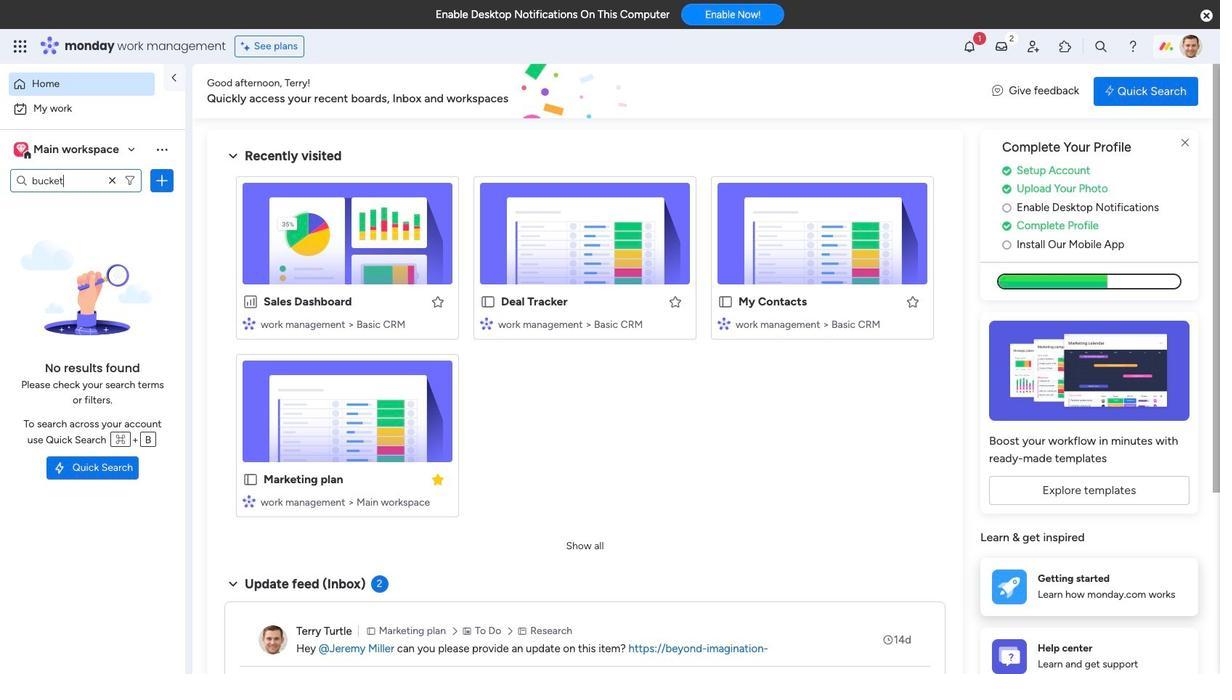 Task type: vqa. For each thing, say whether or not it's contained in the screenshot.
STUCK
no



Task type: locate. For each thing, give the bounding box(es) containing it.
public dashboard image
[[243, 294, 259, 310]]

1 horizontal spatial add to favorites image
[[906, 294, 920, 309]]

2 image
[[1005, 30, 1018, 46]]

2 add to favorites image from the left
[[906, 294, 920, 309]]

1 vertical spatial option
[[9, 97, 176, 121]]

select product image
[[13, 39, 28, 54]]

terry turtle image
[[1179, 35, 1203, 58]]

1 horizontal spatial public board image
[[717, 294, 733, 310]]

check circle image
[[1002, 165, 1011, 176], [1002, 184, 1011, 195]]

0 vertical spatial check circle image
[[1002, 165, 1011, 176]]

add to favorites image
[[668, 294, 683, 309], [906, 294, 920, 309]]

1 check circle image from the top
[[1002, 165, 1011, 176]]

0 vertical spatial option
[[9, 73, 155, 96]]

2 option from the top
[[9, 97, 176, 121]]

remove from favorites image
[[431, 472, 445, 487]]

1 add to favorites image from the left
[[668, 294, 683, 309]]

workspace selection element
[[14, 141, 121, 160]]

invite members image
[[1026, 39, 1041, 54]]

templates image image
[[993, 321, 1185, 421]]

workspace image
[[16, 142, 26, 158]]

2 check circle image from the top
[[1002, 184, 1011, 195]]

2 public board image from the left
[[717, 294, 733, 310]]

filters image
[[124, 175, 136, 187]]

add to favorites image for second public board icon from the left
[[906, 294, 920, 309]]

1 vertical spatial check circle image
[[1002, 184, 1011, 195]]

workspace options image
[[155, 142, 169, 157]]

1 public board image from the left
[[480, 294, 496, 310]]

see plans image
[[241, 38, 254, 54]]

public board image
[[480, 294, 496, 310], [717, 294, 733, 310]]

add to favorites image
[[431, 294, 445, 309]]

search everything image
[[1094, 39, 1108, 54]]

option
[[9, 73, 155, 96], [9, 97, 176, 121]]

0 horizontal spatial public board image
[[480, 294, 496, 310]]

v2 bolt switch image
[[1105, 83, 1114, 99]]

clear search image
[[105, 174, 120, 188]]

0 horizontal spatial add to favorites image
[[668, 294, 683, 309]]

dapulse x slim image
[[1176, 134, 1194, 152]]

2 element
[[371, 576, 388, 593]]

close recently visited image
[[224, 147, 242, 165]]

1 option from the top
[[9, 73, 155, 96]]



Task type: describe. For each thing, give the bounding box(es) containing it.
dapulse close image
[[1200, 9, 1213, 23]]

public board image
[[243, 472, 259, 488]]

monday marketplace image
[[1058, 39, 1073, 54]]

workspace image
[[14, 142, 28, 158]]

Search in workspace field
[[31, 172, 104, 189]]

terry turtle image
[[259, 626, 288, 655]]

circle o image
[[1002, 239, 1011, 250]]

help image
[[1126, 39, 1140, 54]]

notifications image
[[962, 39, 977, 54]]

add to favorites image for first public board icon from the left
[[668, 294, 683, 309]]

1 image
[[973, 30, 986, 46]]

close update feed (inbox) image
[[224, 576, 242, 593]]

options image
[[155, 174, 169, 188]]

quick search results list box
[[224, 165, 946, 535]]

v2 user feedback image
[[992, 83, 1003, 99]]

circle o image
[[1002, 202, 1011, 213]]

help center element
[[980, 628, 1198, 675]]

check circle image
[[1002, 221, 1011, 232]]

getting started element
[[980, 558, 1198, 616]]

update feed image
[[994, 39, 1009, 54]]



